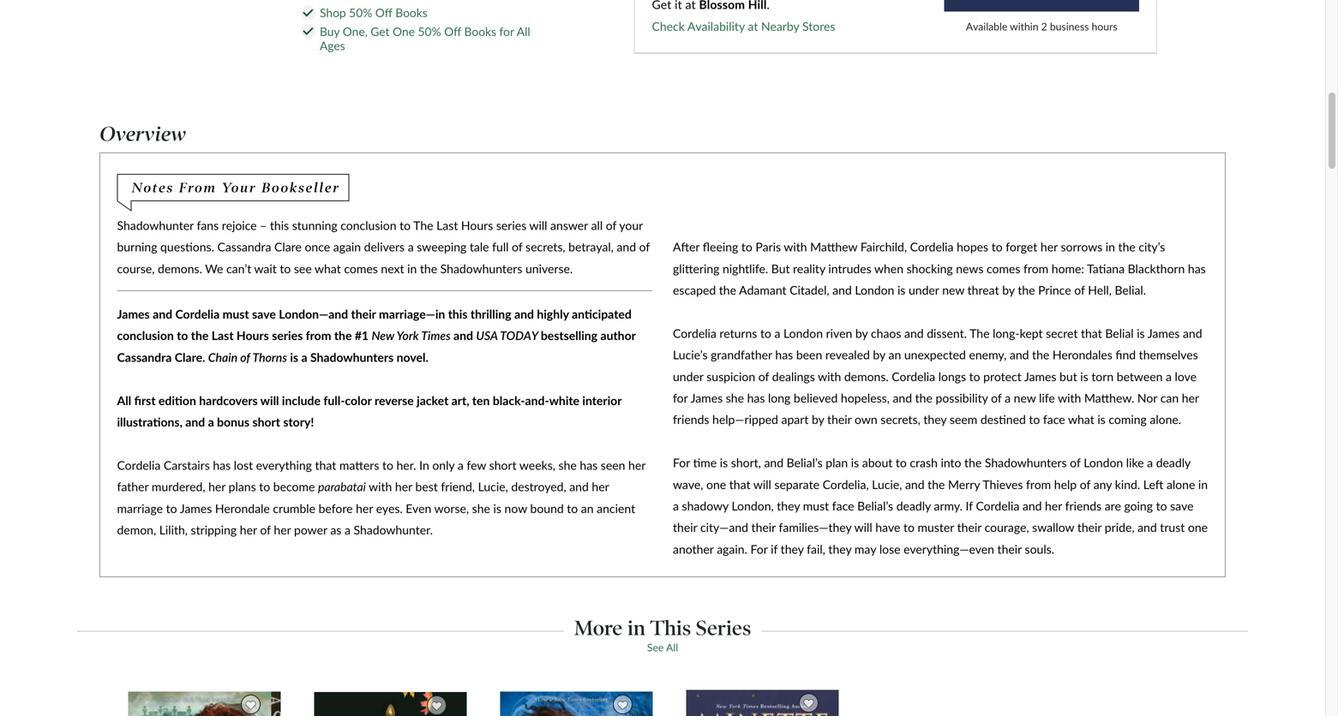 Task type: describe. For each thing, give the bounding box(es) containing it.
check image
[[303, 28, 313, 35]]

has up 'dealings'
[[775, 348, 793, 362]]

short inside cordelia carstairs has lost everything that matters to her. in only a few short weeks, she has seen her father murdered, her plans to become
[[489, 458, 517, 473]]

to left 'see'
[[280, 261, 291, 276]]

is inside after fleeing to paris with matthew fairchild, cordelia hopes to forget her sorrows in the city's glittering nightlife. but reality intrudes when shocking news comes from home: tatiana blackthorn has escaped the adamant citadel, and london is under new threat by the prince of hell, belial.
[[898, 283, 906, 298]]

1 vertical spatial belial's
[[857, 499, 893, 514]]

unexpected
[[904, 348, 966, 362]]

a right returns
[[775, 326, 781, 341]]

james up life
[[1024, 369, 1057, 384]]

torn
[[1092, 369, 1114, 384]]

lilith,
[[159, 523, 188, 538]]

reality
[[793, 261, 826, 276]]

to left her.
[[382, 458, 393, 473]]

off inside buy one, get one 50% off books for all ages
[[444, 24, 461, 38]]

0 horizontal spatial belial's
[[787, 456, 823, 470]]

their up another
[[673, 521, 697, 535]]

her down herondale
[[240, 523, 257, 538]]

cordelia inside for time is short, and belial's plan is about to crash into the shadowhunters of london like a deadly wave, one that will separate cordelia, lucie, and the merry thieves from help of any kind. left alone in a shadowy london, they must face belial's deadly army. if cordelia and her friends are going to save their city—and their families—they will have to muster their courage, swallow their pride, and trust one another again. for if they fail, they may lose everything—even their souls.
[[976, 499, 1020, 514]]

check availability at nearby stores link
[[652, 19, 835, 34]]

black-
[[493, 393, 525, 408]]

fairchild,
[[861, 240, 907, 254]]

0 horizontal spatial off
[[375, 6, 392, 20]]

and down "kept"
[[1010, 348, 1029, 362]]

prince
[[1038, 283, 1071, 298]]

once
[[305, 240, 330, 254]]

the right 'into'
[[965, 456, 982, 470]]

by down believed
[[812, 413, 824, 427]]

is right belial
[[1137, 326, 1145, 341]]

friends inside cordelia returns to a london riven by chaos and dissent. the long-kept secret that belial is james and lucie's grandfather has been revealed by an unexpected enemy, and the herondales find themselves under suspicion of dealings with demons. cordelia longs to protect james but is torn between a love for james she has long believed hopeless, and the possibility of a new life with matthew. nor can her friends help—ripped apart by their own secrets, they seem destined to face what is coming alone.
[[673, 413, 709, 427]]

buy one, get one 50% off books for all ages
[[320, 24, 530, 53]]

find
[[1116, 348, 1136, 362]]

their inside james and cordelia must save london—and their marriage—in this thrilling and highly anticipated conclusion to the last hours series from the #1
[[351, 307, 376, 322]]

london inside cordelia returns to a london riven by chaos and dissent. the long-kept secret that belial is james and lucie's grandfather has been revealed by an unexpected enemy, and the herondales find themselves under suspicion of dealings with demons. cordelia longs to protect james but is torn between a love for james she has long believed hopeless, and the possibility of a new life with matthew. nor can her friends help—ripped apart by their own secrets, they seem destined to face what is coming alone.
[[784, 326, 823, 341]]

belial.
[[1115, 283, 1146, 298]]

answer
[[550, 218, 588, 233]]

shadowy
[[682, 499, 729, 514]]

destroyed,
[[511, 480, 566, 494]]

their left pride,
[[1078, 521, 1102, 535]]

your
[[222, 180, 257, 196]]

2
[[1041, 20, 1047, 32]]

only
[[432, 458, 455, 473]]

with up believed
[[818, 369, 841, 384]]

she inside cordelia returns to a london riven by chaos and dissent. the long-kept secret that belial is james and lucie's grandfather has been revealed by an unexpected enemy, and the herondales find themselves under suspicion of dealings with demons. cordelia longs to protect james but is torn between a love for james she has long believed hopeless, and the possibility of a new life with matthew. nor can her friends help—ripped apart by their own secrets, they seem destined to face what is coming alone.
[[726, 391, 744, 406]]

face inside cordelia returns to a london riven by chaos and dissent. the long-kept secret that belial is james and lucie's grandfather has been revealed by an unexpected enemy, and the herondales find themselves under suspicion of dealings with demons. cordelia longs to protect james but is torn between a love for james she has long believed hopeless, and the possibility of a new life with matthew. nor can her friends help—ripped apart by their own secrets, they seem destined to face what is coming alone.
[[1043, 413, 1065, 427]]

all inside buy one, get one 50% off books for all ages
[[517, 24, 530, 38]]

crash
[[910, 456, 938, 470]]

trust
[[1160, 521, 1185, 535]]

james inside james and cordelia must save london—and their marriage—in this thrilling and highly anticipated conclusion to the last hours series from the #1
[[117, 307, 150, 322]]

cordelia up lucie's on the right of page
[[673, 326, 717, 341]]

plans
[[229, 480, 256, 494]]

and up "themselves"
[[1183, 326, 1203, 341]]

series inside james and cordelia must save london—and their marriage—in this thrilling and highly anticipated conclusion to the last hours series from the #1
[[272, 329, 303, 343]]

1 vertical spatial for
[[751, 542, 768, 557]]

london,
[[732, 499, 774, 514]]

–
[[260, 218, 267, 233]]

longs
[[939, 369, 966, 384]]

shadowhunter fans rejoice – this stunning conclusion to the last hours series will answer all of your burning questions. cassandra clare once again delivers a sweeping tale full of secrets, betrayal, and of course, demons. we can't wait to see what comes next in the shadowhunters universe.
[[117, 218, 650, 276]]

to right hopes
[[992, 240, 1003, 254]]

and inside after fleeing to paris with matthew fairchild, cordelia hopes to forget her sorrows in the city's glittering nightlife. but reality intrudes when shocking news comes from home: tatiana blackthorn has escaped the adamant citadel, and london is under new threat by the prince of hell, belial.
[[833, 283, 852, 298]]

they right fail,
[[829, 542, 852, 557]]

get
[[371, 24, 390, 38]]

friend,
[[441, 480, 475, 494]]

this inside james and cordelia must save london—and their marriage—in this thrilling and highly anticipated conclusion to the last hours series from the #1
[[448, 307, 468, 322]]

their down courage,
[[998, 542, 1022, 557]]

wait
[[254, 261, 277, 276]]

her inside after fleeing to paris with matthew fairchild, cordelia hopes to forget her sorrows in the city's glittering nightlife. but reality intrudes when shocking news comes from home: tatiana blackthorn has escaped the adamant citadel, and london is under new threat by the prince of hell, belial.
[[1041, 240, 1058, 254]]

the inside cordelia returns to a london riven by chaos and dissent. the long-kept secret that belial is james and lucie's grandfather has been revealed by an unexpected enemy, and the herondales find themselves under suspicion of dealings with demons. cordelia longs to protect james but is torn between a love for james she has long believed hopeless, and the possibility of a new life with matthew. nor can her friends help—ripped apart by their own secrets, they seem destined to face what is coming alone.
[[970, 326, 990, 341]]

a right thorns at the left of the page
[[301, 350, 307, 365]]

is down matthew.
[[1098, 413, 1106, 427]]

to right returns
[[760, 326, 772, 341]]

to inside james and cordelia must save london—and their marriage—in this thrilling and highly anticipated conclusion to the last hours series from the #1
[[177, 329, 188, 343]]

is right the plan
[[851, 456, 859, 470]]

if
[[966, 499, 973, 514]]

protect
[[984, 369, 1022, 384]]

and right short,
[[764, 456, 784, 470]]

london inside for time is short, and belial's plan is about to crash into the shadowhunters of london like a deadly wave, one that will separate cordelia, lucie, and the merry thieves from help of any kind. left alone in a shadowy london, they must face belial's deadly army. if cordelia and her friends are going to save their city—and their families—they will have to muster their courage, swallow their pride, and trust one another again. for if they fail, they may lose everything—even their souls.
[[1084, 456, 1123, 470]]

the inside the 'shadowhunter fans rejoice – this stunning conclusion to the last hours series will answer all of your burning questions. cassandra clare once again delivers a sweeping tale full of secrets, betrayal, and of course, demons. we can't wait to see what comes next in the shadowhunters universe.'
[[413, 218, 433, 233]]

long-
[[993, 326, 1020, 341]]

they down separate in the right of the page
[[777, 499, 800, 514]]

her down "crumble" at the bottom of the page
[[274, 523, 291, 538]]

0 horizontal spatial deadly
[[897, 499, 931, 514]]

0 vertical spatial one
[[707, 477, 726, 492]]

but
[[771, 261, 790, 276]]

plan
[[826, 456, 848, 470]]

illustrations,
[[117, 415, 182, 430]]

full-
[[324, 393, 345, 408]]

tatiana
[[1087, 261, 1125, 276]]

chain of gold (barnes & noble deluxe exclusive) (last hours series #1) image
[[314, 692, 468, 717]]

burning
[[117, 240, 157, 254]]

souls.
[[1025, 542, 1055, 557]]

the up army.
[[928, 477, 945, 492]]

and right hopeless,
[[893, 391, 912, 406]]

all inside more in this series see all
[[666, 642, 678, 654]]

her left eyes.
[[356, 501, 373, 516]]

glittering
[[673, 261, 720, 276]]

and inside with her best friend, lucie, destroyed, and her marriage to james herondale crumble before her eyes. even worse, she is now bound to an ancient demon, lilith, stripping her of her power as a shadowhunter.
[[569, 480, 589, 494]]

the left city's
[[1118, 240, 1136, 254]]

first
[[134, 393, 156, 408]]

she inside with her best friend, lucie, destroyed, and her marriage to james herondale crumble before her eyes. even worse, she is now bound to an ancient demon, lilith, stripping her of her power as a shadowhunter.
[[472, 501, 490, 516]]

comes inside after fleeing to paris with matthew fairchild, cordelia hopes to forget her sorrows in the city's glittering nightlife. but reality intrudes when shocking news comes from home: tatiana blackthorn has escaped the adamant citadel, and london is under new threat by the prince of hell, belial.
[[987, 261, 1021, 276]]

seem
[[950, 413, 978, 427]]

to right going
[[1156, 499, 1167, 514]]

again.
[[717, 542, 748, 557]]

herondale
[[215, 501, 270, 516]]

must inside james and cordelia must save london—and their marriage—in this thrilling and highly anticipated conclusion to the last hours series from the #1
[[223, 307, 249, 322]]

nightlife.
[[723, 261, 768, 276]]

families—they
[[779, 521, 852, 535]]

their up if
[[752, 521, 776, 535]]

merry
[[948, 477, 980, 492]]

must inside for time is short, and belial's plan is about to crash into the shadowhunters of london like a deadly wave, one that will separate cordelia, lucie, and the merry thieves from help of any kind. left alone in a shadowy london, they must face belial's deadly army. if cordelia and her friends are going to save their city—and their families—they will have to muster their courage, swallow their pride, and trust one another again. for if they fail, they may lose everything—even their souls.
[[803, 499, 829, 514]]

james up "themselves"
[[1148, 326, 1180, 341]]

the left #1
[[334, 329, 352, 343]]

in inside more in this series see all
[[628, 616, 645, 641]]

her inside cordelia returns to a london riven by chaos and dissent. the long-kept secret that belial is james and lucie's grandfather has been revealed by an unexpected enemy, and the herondales find themselves under suspicion of dealings with demons. cordelia longs to protect james but is torn between a love for james she has long believed hopeless, and the possibility of a new life with matthew. nor can her friends help—ripped apart by their own secrets, they seem destined to face what is coming alone.
[[1182, 391, 1199, 406]]

#1
[[355, 329, 369, 343]]

help
[[1054, 477, 1077, 492]]

city's
[[1139, 240, 1165, 254]]

all inside the all first edition hardcovers will include full-color reverse jacket art, ten black-and-white interior illustrations, and a bonus short story!
[[117, 393, 131, 408]]

1 vertical spatial shadowhunters
[[310, 350, 394, 365]]

by down chaos
[[873, 348, 886, 362]]

will inside the 'shadowhunter fans rejoice – this stunning conclusion to the last hours series will answer all of your burning questions. cassandra clare once again delivers a sweeping tale full of secrets, betrayal, and of course, demons. we can't wait to see what comes next in the shadowhunters universe.'
[[529, 218, 547, 233]]

and inside the 'shadowhunter fans rejoice – this stunning conclusion to the last hours series will answer all of your burning questions. cassandra clare once again delivers a sweeping tale full of secrets, betrayal, and of course, demons. we can't wait to see what comes next in the shadowhunters universe.'
[[617, 240, 636, 254]]

a inside the all first edition hardcovers will include full-color reverse jacket art, ten black-and-white interior illustrations, and a bonus short story!
[[208, 415, 214, 430]]

lucie, inside for time is short, and belial's plan is about to crash into the shadowhunters of london like a deadly wave, one that will separate cordelia, lucie, and the merry thieves from help of any kind. left alone in a shadowy london, they must face belial's deadly army. if cordelia and her friends are going to save their city—and their families—they will have to muster their courage, swallow their pride, and trust one another again. for if they fail, they may lose everything—even their souls.
[[872, 477, 902, 492]]

buy
[[320, 24, 340, 38]]

of down your
[[639, 240, 650, 254]]

long
[[768, 391, 791, 406]]

can't
[[226, 261, 251, 276]]

hardcovers
[[199, 393, 258, 408]]

revealed
[[826, 348, 870, 362]]

chain of iron (last hours series #2) image
[[500, 691, 654, 717]]

a right like
[[1147, 456, 1153, 470]]

more in this series see all
[[574, 616, 751, 654]]

muster
[[918, 521, 954, 535]]

of up long
[[759, 369, 769, 384]]

a down wave,
[[673, 499, 679, 514]]

stripping
[[191, 523, 237, 538]]

hopeless,
[[841, 391, 890, 406]]

save inside for time is short, and belial's plan is about to crash into the shadowhunters of london like a deadly wave, one that will separate cordelia, lucie, and the merry thieves from help of any kind. left alone in a shadowy london, they must face belial's deadly army. if cordelia and her friends are going to save their city—and their families—they will have to muster their courage, swallow their pride, and trust one another again. for if they fail, they may lose everything—even their souls.
[[1170, 499, 1194, 514]]

her down her.
[[395, 480, 412, 494]]

will up may at the right bottom of page
[[855, 521, 872, 535]]

an inside with her best friend, lucie, destroyed, and her marriage to james herondale crumble before her eyes. even worse, she is now bound to an ancient demon, lilith, stripping her of her power as a shadowhunter.
[[581, 501, 594, 516]]

of right all
[[606, 218, 617, 233]]

apart
[[781, 413, 809, 427]]

the left the prince
[[1018, 283, 1035, 298]]

cordelia inside cordelia carstairs has lost everything that matters to her. in only a few short weeks, she has seen her father murdered, her plans to become
[[117, 458, 161, 473]]

edition
[[159, 393, 196, 408]]

is right the but
[[1081, 369, 1089, 384]]

of left any
[[1080, 477, 1091, 492]]

and down course,
[[153, 307, 172, 322]]

what inside cordelia returns to a london riven by chaos and dissent. the long-kept secret that belial is james and lucie's grandfather has been revealed by an unexpected enemy, and the herondales find themselves under suspicion of dealings with demons. cordelia longs to protect james but is torn between a love for james she has long believed hopeless, and the possibility of a new life with matthew. nor can her friends help—ripped apart by their own secrets, they seem destined to face what is coming alone.
[[1068, 413, 1095, 427]]

new
[[372, 329, 394, 343]]

swallow
[[1032, 521, 1075, 535]]

conclusion inside james and cordelia must save london—and their marriage—in this thrilling and highly anticipated conclusion to the last hours series from the #1
[[117, 329, 174, 343]]

notes from your bookseller
[[132, 180, 340, 196]]

about
[[862, 456, 893, 470]]

best
[[415, 480, 438, 494]]

the down "kept"
[[1032, 348, 1050, 362]]

with down the but
[[1058, 391, 1081, 406]]

has inside after fleeing to paris with matthew fairchild, cordelia hopes to forget her sorrows in the city's glittering nightlife. but reality intrudes when shocking news comes from home: tatiana blackthorn has escaped the adamant citadel, and london is under new threat by the prince of hell, belial.
[[1188, 261, 1206, 276]]

the left possibility
[[915, 391, 933, 406]]

few
[[467, 458, 486, 473]]

a up destined
[[1005, 391, 1011, 406]]

shadowhunter.
[[354, 523, 433, 538]]

of right chain
[[240, 350, 250, 365]]

before
[[319, 501, 353, 516]]

more
[[574, 616, 623, 641]]

marriage
[[117, 501, 163, 516]]

again
[[333, 240, 361, 254]]

1 horizontal spatial deadly
[[1156, 456, 1191, 470]]

has left lost
[[213, 458, 231, 473]]

in inside for time is short, and belial's plan is about to crash into the shadowhunters of london like a deadly wave, one that will separate cordelia, lucie, and the merry thieves from help of any kind. left alone in a shadowy london, they must face belial's deadly army. if cordelia and her friends are going to save their city—and their families—they will have to muster their courage, swallow their pride, and trust one another again. for if they fail, they may lose everything—even their souls.
[[1199, 477, 1208, 492]]

hopes
[[957, 240, 989, 254]]

is inside with her best friend, lucie, destroyed, and her marriage to james herondale crumble before her eyes. even worse, she is now bound to an ancient demon, lilith, stripping her of her power as a shadowhunter.
[[493, 501, 502, 516]]

stunning
[[292, 218, 338, 233]]

to up delivers
[[400, 218, 411, 233]]

her right seen
[[628, 458, 646, 473]]

hours inside the 'shadowhunter fans rejoice – this stunning conclusion to the last hours series will answer all of your burning questions. cassandra clare once again delivers a sweeping tale full of secrets, betrayal, and of course, demons. we can't wait to see what comes next in the shadowhunters universe.'
[[461, 218, 493, 233]]

to down life
[[1029, 413, 1040, 427]]

to right have
[[904, 521, 915, 535]]

to left crash at the right bottom of the page
[[896, 456, 907, 470]]

has left long
[[747, 391, 765, 406]]

new inside cordelia returns to a london riven by chaos and dissent. the long-kept secret that belial is james and lucie's grandfather has been revealed by an unexpected enemy, and the herondales find themselves under suspicion of dealings with demons. cordelia longs to protect james but is torn between a love for james she has long believed hopeless, and the possibility of a new life with matthew. nor can her friends help—ripped apart by their own secrets, they seem destined to face what is coming alone.
[[1014, 391, 1036, 406]]

50% inside buy one, get one 50% off books for all ages
[[418, 24, 441, 38]]

chain
[[208, 350, 238, 365]]

lose
[[880, 542, 901, 557]]

available
[[966, 20, 1008, 32]]

of down protect in the right bottom of the page
[[991, 391, 1002, 406]]

been
[[796, 348, 822, 362]]

color
[[345, 393, 372, 408]]

to right bound at the bottom
[[567, 501, 578, 516]]

and up swallow
[[1023, 499, 1042, 514]]

is right time
[[720, 456, 728, 470]]

a inside with her best friend, lucie, destroyed, and her marriage to james herondale crumble before her eyes. even worse, she is now bound to an ancient demon, lilith, stripping her of her power as a shadowhunter.
[[345, 523, 351, 538]]

has left seen
[[580, 458, 598, 473]]

is right thorns at the left of the page
[[290, 350, 298, 365]]

rejoice
[[222, 218, 257, 233]]

cordelia down unexpected
[[892, 369, 935, 384]]

next
[[381, 261, 404, 276]]

ten
[[472, 393, 490, 408]]

for inside cordelia returns to a london riven by chaos and dissent. the long-kept secret that belial is james and lucie's grandfather has been revealed by an unexpected enemy, and the herondales find themselves under suspicion of dealings with demons. cordelia longs to protect james but is torn between a love for james she has long believed hopeless, and the possibility of a new life with matthew. nor can her friends help—ripped apart by their own secrets, they seem destined to face what is coming alone.
[[673, 391, 688, 406]]

help—ripped
[[713, 413, 778, 427]]

full
[[492, 240, 509, 254]]

a inside cordelia carstairs has lost everything that matters to her. in only a few short weeks, she has seen her father murdered, her plans to become
[[458, 458, 464, 473]]

that inside cordelia carstairs has lost everything that matters to her. in only a few short weeks, she has seen her father murdered, her plans to become
[[315, 458, 336, 473]]

that inside cordelia returns to a london riven by chaos and dissent. the long-kept secret that belial is james and lucie's grandfather has been revealed by an unexpected enemy, and the herondales find themselves under suspicion of dealings with demons. cordelia longs to protect james but is torn between a love for james she has long believed hopeless, and the possibility of a new life with matthew. nor can her friends help—ripped apart by their own secrets, they seem destined to face what is coming alone.
[[1081, 326, 1102, 341]]

series
[[696, 616, 751, 641]]

will up london, at the bottom right of the page
[[754, 477, 772, 492]]



Task type: vqa. For each thing, say whether or not it's contained in the screenshot.
'the' inside the Adventure tales, fantastical romance, space opera — whatever your brand, there is something in the imaginative world of science fiction…
no



Task type: locate. For each thing, give the bounding box(es) containing it.
with inside with her best friend, lucie, destroyed, and her marriage to james herondale crumble before her eyes. even worse, she is now bound to an ancient demon, lilith, stripping her of her power as a shadowhunter.
[[369, 480, 392, 494]]

london down when
[[855, 283, 895, 298]]

conclusion inside the 'shadowhunter fans rejoice – this stunning conclusion to the last hours series will answer all of your burning questions. cassandra clare once again delivers a sweeping tale full of secrets, betrayal, and of course, demons. we can't wait to see what comes next in the shadowhunters universe.'
[[341, 218, 397, 233]]

comes inside the 'shadowhunter fans rejoice – this stunning conclusion to the last hours series will answer all of your burning questions. cassandra clare once again delivers a sweeping tale full of secrets, betrayal, and of course, demons. we can't wait to see what comes next in the shadowhunters universe.'
[[344, 261, 378, 276]]

lucie, down about
[[872, 477, 902, 492]]

city—and
[[700, 521, 748, 535]]

under
[[909, 283, 939, 298], [673, 369, 704, 384]]

thrilling
[[471, 307, 512, 322]]

with inside after fleeing to paris with matthew fairchild, cordelia hopes to forget her sorrows in the city's glittering nightlife. but reality intrudes when shocking news comes from home: tatiana blackthorn has escaped the adamant citadel, and london is under new threat by the prince of hell, belial.
[[784, 240, 807, 254]]

that inside for time is short, and belial's plan is about to crash into the shadowhunters of london like a deadly wave, one that will separate cordelia, lucie, and the merry thieves from help of any kind. left alone in a shadowy london, they must face belial's deadly army. if cordelia and her friends are going to save their city—and their families—they will have to muster their courage, swallow their pride, and trust one another again. for if they fail, they may lose everything—even their souls.
[[729, 477, 751, 492]]

a right as
[[345, 523, 351, 538]]

her
[[1041, 240, 1058, 254], [1182, 391, 1199, 406], [628, 458, 646, 473], [208, 480, 226, 494], [395, 480, 412, 494], [592, 480, 609, 494], [1045, 499, 1062, 514], [356, 501, 373, 516], [240, 523, 257, 538], [274, 523, 291, 538]]

1 vertical spatial under
[[673, 369, 704, 384]]

1 vertical spatial all
[[117, 393, 131, 408]]

the down nightlife.
[[719, 283, 736, 298]]

friends up time
[[673, 413, 709, 427]]

of inside with her best friend, lucie, destroyed, and her marriage to james herondale crumble before her eyes. even worse, she is now bound to an ancient demon, lilith, stripping her of her power as a shadowhunter.
[[260, 523, 271, 538]]

by
[[1002, 283, 1015, 298], [856, 326, 868, 341], [873, 348, 886, 362], [812, 413, 824, 427]]

must up families—they
[[803, 499, 829, 514]]

deadly up muster
[[897, 499, 931, 514]]

everything—even
[[904, 542, 995, 557]]

their up #1
[[351, 307, 376, 322]]

one
[[393, 24, 415, 38]]

to right longs
[[969, 369, 980, 384]]

what down matthew.
[[1068, 413, 1095, 427]]

from
[[1024, 261, 1049, 276], [306, 329, 331, 343], [1026, 477, 1051, 492]]

time
[[693, 456, 717, 470]]

between
[[1117, 369, 1163, 384]]

0 horizontal spatial 50%
[[349, 6, 372, 20]]

for
[[673, 456, 690, 470], [751, 542, 768, 557]]

conclusion up first
[[117, 329, 174, 343]]

her up swallow
[[1045, 499, 1062, 514]]

the up clare.
[[191, 329, 209, 343]]

deadly
[[1156, 456, 1191, 470], [897, 499, 931, 514]]

1 horizontal spatial all
[[517, 24, 530, 38]]

the up sweeping
[[413, 218, 433, 233]]

under inside after fleeing to paris with matthew fairchild, cordelia hopes to forget her sorrows in the city's glittering nightlife. but reality intrudes when shocking news comes from home: tatiana blackthorn has escaped the adamant citadel, and london is under new threat by the prince of hell, belial.
[[909, 283, 939, 298]]

delivers
[[364, 240, 405, 254]]

in inside the 'shadowhunter fans rejoice – this stunning conclusion to the last hours series will answer all of your burning questions. cassandra clare once again delivers a sweeping tale full of secrets, betrayal, and of course, demons. we can't wait to see what comes next in the shadowhunters universe.'
[[407, 261, 417, 276]]

fleeing
[[703, 240, 738, 254]]

their down if
[[957, 521, 982, 535]]

new
[[942, 283, 965, 298], [1014, 391, 1036, 406]]

save
[[252, 307, 276, 322], [1170, 499, 1194, 514]]

belial's up have
[[857, 499, 893, 514]]

dissent.
[[927, 326, 967, 341]]

by right threat
[[1002, 283, 1015, 298]]

cordelia,
[[823, 477, 869, 492]]

murdered,
[[152, 480, 205, 494]]

books right one at top
[[464, 24, 496, 38]]

1 vertical spatial series
[[272, 329, 303, 343]]

of
[[606, 218, 617, 233], [512, 240, 523, 254], [639, 240, 650, 254], [1074, 283, 1085, 298], [240, 350, 250, 365], [759, 369, 769, 384], [991, 391, 1002, 406], [1070, 456, 1081, 470], [1080, 477, 1091, 492], [260, 523, 271, 538]]

1 horizontal spatial series
[[496, 218, 527, 233]]

for
[[499, 24, 514, 38], [673, 391, 688, 406]]

shadowhunters down tale
[[440, 261, 523, 276]]

kind.
[[1115, 477, 1140, 492]]

1 horizontal spatial must
[[803, 499, 829, 514]]

deadly up alone
[[1156, 456, 1191, 470]]

0 vertical spatial conclusion
[[341, 218, 397, 233]]

shop 50% off books link
[[320, 6, 428, 20]]

last inside the 'shadowhunter fans rejoice – this stunning conclusion to the last hours series will answer all of your burning questions. cassandra clare once again delivers a sweeping tale full of secrets, betrayal, and of course, demons. we can't wait to see what comes next in the shadowhunters universe.'
[[437, 218, 458, 233]]

in up tatiana
[[1106, 240, 1115, 254]]

kept
[[1020, 326, 1043, 341]]

of inside after fleeing to paris with matthew fairchild, cordelia hopes to forget her sorrows in the city's glittering nightlife. but reality intrudes when shocking news comes from home: tatiana blackthorn has escaped the adamant citadel, and london is under new threat by the prince of hell, belial.
[[1074, 283, 1085, 298]]

1 vertical spatial an
[[581, 501, 594, 516]]

series inside the 'shadowhunter fans rejoice – this stunning conclusion to the last hours series will answer all of your burning questions. cassandra clare once again delivers a sweeping tale full of secrets, betrayal, and of course, demons. we can't wait to see what comes next in the shadowhunters universe.'
[[496, 218, 527, 233]]

cordelia inside after fleeing to paris with matthew fairchild, cordelia hopes to forget her sorrows in the city's glittering nightlife. but reality intrudes when shocking news comes from home: tatiana blackthorn has escaped the adamant citadel, and london is under new threat by the prince of hell, belial.
[[910, 240, 954, 254]]

comes down again
[[344, 261, 378, 276]]

1 horizontal spatial save
[[1170, 499, 1194, 514]]

50% up one, in the top left of the page
[[349, 6, 372, 20]]

0 horizontal spatial demons.
[[158, 261, 202, 276]]

books
[[395, 6, 428, 20], [464, 24, 496, 38]]

course,
[[117, 261, 155, 276]]

under inside cordelia returns to a london riven by chaos and dissent. the long-kept secret that belial is james and lucie's grandfather has been revealed by an unexpected enemy, and the herondales find themselves under suspicion of dealings with demons. cordelia longs to protect james but is torn between a love for james she has long believed hopeless, and the possibility of a new life with matthew. nor can her friends help—ripped apart by their own secrets, they seem destined to face what is coming alone.
[[673, 369, 704, 384]]

0 horizontal spatial under
[[673, 369, 704, 384]]

must
[[223, 307, 249, 322], [803, 499, 829, 514]]

check image
[[303, 9, 313, 17]]

and
[[617, 240, 636, 254], [833, 283, 852, 298], [153, 307, 172, 322], [514, 307, 534, 322], [905, 326, 924, 341], [1183, 326, 1203, 341], [454, 329, 473, 343], [1010, 348, 1029, 362], [893, 391, 912, 406], [185, 415, 205, 430], [764, 456, 784, 470], [905, 477, 925, 492], [569, 480, 589, 494], [1023, 499, 1042, 514], [1138, 521, 1157, 535]]

chaos
[[871, 326, 901, 341]]

more in this series section
[[77, 611, 1248, 641]]

1 horizontal spatial shadowhunters
[[440, 261, 523, 276]]

1 vertical spatial conclusion
[[117, 329, 174, 343]]

friends inside for time is short, and belial's plan is about to crash into the shadowhunters of london like a deadly wave, one that will separate cordelia, lucie, and the merry thieves from help of any kind. left alone in a shadowy london, they must face belial's deadly army. if cordelia and her friends are going to save their city—and their families—they will have to muster their courage, swallow their pride, and trust one another again. for if they fail, they may lose everything—even their souls.
[[1065, 499, 1102, 514]]

1 horizontal spatial london
[[855, 283, 895, 298]]

she right worse,
[[472, 501, 490, 516]]

cordelia inside james and cordelia must save london—and their marriage—in this thrilling and highly anticipated conclusion to the last hours series from the #1
[[175, 307, 220, 322]]

cassandra up first
[[117, 350, 172, 365]]

eyes.
[[376, 501, 403, 516]]

0 horizontal spatial an
[[581, 501, 594, 516]]

they inside cordelia returns to a london riven by chaos and dissent. the long-kept secret that belial is james and lucie's grandfather has been revealed by an unexpected enemy, and the herondales find themselves under suspicion of dealings with demons. cordelia longs to protect james but is torn between a love for james she has long believed hopeless, and the possibility of a new life with matthew. nor can her friends help—ripped apart by their own secrets, they seem destined to face what is coming alone.
[[924, 413, 947, 427]]

weeks,
[[519, 458, 556, 473]]

cordelia down thieves
[[976, 499, 1020, 514]]

0 vertical spatial series
[[496, 218, 527, 233]]

off right one at top
[[444, 24, 461, 38]]

cassandra down rejoice
[[217, 240, 271, 254]]

see
[[647, 642, 664, 654]]

shop
[[320, 6, 346, 20]]

in right next
[[407, 261, 417, 276]]

and inside the all first edition hardcovers will include full-color reverse jacket art, ten black-and-white interior illustrations, and a bonus short story!
[[185, 415, 205, 430]]

0 horizontal spatial short
[[252, 415, 280, 430]]

cassandra inside bestselling author cassandra clare.
[[117, 350, 172, 365]]

her right can
[[1182, 391, 1199, 406]]

0 vertical spatial all
[[517, 24, 530, 38]]

0 horizontal spatial friends
[[673, 413, 709, 427]]

london inside after fleeing to paris with matthew fairchild, cordelia hopes to forget her sorrows in the city's glittering nightlife. but reality intrudes when shocking news comes from home: tatiana blackthorn has escaped the adamant citadel, and london is under new threat by the prince of hell, belial.
[[855, 283, 895, 298]]

0 vertical spatial she
[[726, 391, 744, 406]]

1 horizontal spatial that
[[729, 477, 751, 492]]

shadowhunters up thieves
[[985, 456, 1067, 470]]

new york times and usa today
[[372, 329, 541, 343]]

and up today at the left of the page
[[514, 307, 534, 322]]

buy one, get one 50% off books for all ages link
[[320, 24, 546, 53]]

they right if
[[781, 542, 804, 557]]

bestselling
[[541, 329, 598, 343]]

jacket
[[417, 393, 449, 408]]

lost
[[234, 458, 253, 473]]

coming
[[1109, 413, 1147, 427]]

for left if
[[751, 542, 768, 557]]

1 horizontal spatial for
[[751, 542, 768, 557]]

an inside cordelia returns to a london riven by chaos and dissent. the long-kept secret that belial is james and lucie's grandfather has been revealed by an unexpected enemy, and the herondales find themselves under suspicion of dealings with demons. cordelia longs to protect james but is torn between a love for james she has long believed hopeless, and the possibility of a new life with matthew. nor can her friends help—ripped apart by their own secrets, they seem destined to face what is coming alone.
[[889, 348, 901, 362]]

in inside after fleeing to paris with matthew fairchild, cordelia hopes to forget her sorrows in the city's glittering nightlife. but reality intrudes when shocking news comes from home: tatiana blackthorn has escaped the adamant citadel, and london is under new threat by the prince of hell, belial.
[[1106, 240, 1115, 254]]

wave,
[[673, 477, 703, 492]]

the turn of midnight image
[[686, 690, 840, 717]]

1 comes from the left
[[344, 261, 378, 276]]

with up eyes.
[[369, 480, 392, 494]]

reverse
[[375, 393, 414, 408]]

by inside after fleeing to paris with matthew fairchild, cordelia hopes to forget her sorrows in the city's glittering nightlife. but reality intrudes when shocking news comes from home: tatiana blackthorn has escaped the adamant citadel, and london is under new threat by the prince of hell, belial.
[[1002, 283, 1015, 298]]

new inside after fleeing to paris with matthew fairchild, cordelia hopes to forget her sorrows in the city's glittering nightlife. but reality intrudes when shocking news comes from home: tatiana blackthorn has escaped the adamant citadel, and london is under new threat by the prince of hell, belial.
[[942, 283, 965, 298]]

conclusion up delivers
[[341, 218, 397, 233]]

highly
[[537, 307, 569, 322]]

0 vertical spatial secrets,
[[526, 240, 566, 254]]

save down alone
[[1170, 499, 1194, 514]]

1 vertical spatial face
[[832, 499, 854, 514]]

last up sweeping
[[437, 218, 458, 233]]

demons. inside the 'shadowhunter fans rejoice – this stunning conclusion to the last hours series will answer all of your burning questions. cassandra clare once again delivers a sweeping tale full of secrets, betrayal, and of course, demons. we can't wait to see what comes next in the shadowhunters universe.'
[[158, 261, 202, 276]]

2 vertical spatial that
[[729, 477, 751, 492]]

1 vertical spatial books
[[464, 24, 496, 38]]

1 vertical spatial save
[[1170, 499, 1194, 514]]

thorns
[[253, 350, 287, 365]]

1 vertical spatial off
[[444, 24, 461, 38]]

to right plans
[[259, 480, 270, 494]]

hours inside james and cordelia must save london—and their marriage—in this thrilling and highly anticipated conclusion to the last hours series from the #1
[[237, 329, 269, 343]]

must up chain
[[223, 307, 249, 322]]

shadowhunters inside the 'shadowhunter fans rejoice – this stunning conclusion to the last hours series will answer all of your burning questions. cassandra clare once again delivers a sweeping tale full of secrets, betrayal, and of course, demons. we can't wait to see what comes next in the shadowhunters universe.'
[[440, 261, 523, 276]]

what down once
[[315, 261, 341, 276]]

life
[[1039, 391, 1055, 406]]

herondales
[[1053, 348, 1113, 362]]

james down murdered,
[[180, 501, 212, 516]]

that up herondales
[[1081, 326, 1102, 341]]

1 horizontal spatial comes
[[987, 261, 1021, 276]]

2 vertical spatial shadowhunters
[[985, 456, 1067, 470]]

will inside the all first edition hardcovers will include full-color reverse jacket art, ten black-and-white interior illustrations, and a bonus short story!
[[260, 393, 279, 408]]

new left life
[[1014, 391, 1036, 406]]

chain of gold (last hours series #1) image
[[128, 691, 282, 717]]

under down lucie's on the right of page
[[673, 369, 704, 384]]

save inside james and cordelia must save london—and their marriage—in this thrilling and highly anticipated conclusion to the last hours series from the #1
[[252, 307, 276, 322]]

1 vertical spatial that
[[315, 458, 336, 473]]

1 vertical spatial this
[[448, 307, 468, 322]]

secrets, up the universe.
[[526, 240, 566, 254]]

her inside for time is short, and belial's plan is about to crash into the shadowhunters of london like a deadly wave, one that will separate cordelia, lucie, and the merry thieves from help of any kind. left alone in a shadowy london, they must face belial's deadly army. if cordelia and her friends are going to save their city—and their families—they will have to muster their courage, swallow their pride, and trust one another again. for if they fail, they may lose everything—even their souls.
[[1045, 499, 1062, 514]]

2 vertical spatial she
[[472, 501, 490, 516]]

1 vertical spatial what
[[1068, 413, 1095, 427]]

courage,
[[985, 521, 1029, 535]]

this inside the 'shadowhunter fans rejoice – this stunning conclusion to the last hours series will answer all of your burning questions. cassandra clare once again delivers a sweeping tale full of secrets, betrayal, and of course, demons. we can't wait to see what comes next in the shadowhunters universe.'
[[270, 218, 289, 233]]

and down going
[[1138, 521, 1157, 535]]

a left love on the bottom right of page
[[1166, 369, 1172, 384]]

cassandra inside the 'shadowhunter fans rejoice – this stunning conclusion to the last hours series will answer all of your burning questions. cassandra clare once again delivers a sweeping tale full of secrets, betrayal, and of course, demons. we can't wait to see what comes next in the shadowhunters universe.'
[[217, 240, 271, 254]]

1 horizontal spatial under
[[909, 283, 939, 298]]

1 vertical spatial for
[[673, 391, 688, 406]]

0 vertical spatial from
[[1024, 261, 1049, 276]]

is left the now
[[493, 501, 502, 516]]

all
[[591, 218, 603, 233]]

2 horizontal spatial london
[[1084, 456, 1123, 470]]

the inside the 'shadowhunter fans rejoice – this stunning conclusion to the last hours series will answer all of your burning questions. cassandra clare once again delivers a sweeping tale full of secrets, betrayal, and of course, demons. we can't wait to see what comes next in the shadowhunters universe.'
[[420, 261, 437, 276]]

1 vertical spatial one
[[1188, 521, 1208, 535]]

from inside after fleeing to paris with matthew fairchild, cordelia hopes to forget her sorrows in the city's glittering nightlife. but reality intrudes when shocking news comes from home: tatiana blackthorn has escaped the adamant citadel, and london is under new threat by the prince of hell, belial.
[[1024, 261, 1049, 276]]

0 vertical spatial an
[[889, 348, 901, 362]]

for time is short, and belial's plan is about to crash into the shadowhunters of london like a deadly wave, one that will separate cordelia, lucie, and the merry thieves from help of any kind. left alone in a shadowy london, they must face belial's deadly army. if cordelia and her friends are going to save their city—and their families—they will have to muster their courage, swallow their pride, and trust one another again. for if they fail, they may lose everything—even their souls.
[[673, 456, 1208, 557]]

they left seem
[[924, 413, 947, 427]]

in right alone
[[1199, 477, 1208, 492]]

hours up tale
[[461, 218, 493, 233]]

times
[[421, 329, 451, 343]]

1 horizontal spatial cassandra
[[217, 240, 271, 254]]

new down "news"
[[942, 283, 965, 298]]

0 vertical spatial shadowhunters
[[440, 261, 523, 276]]

threat
[[968, 283, 999, 298]]

any
[[1094, 477, 1112, 492]]

today
[[500, 329, 538, 343]]

for inside buy one, get one 50% off books for all ages
[[499, 24, 514, 38]]

0 horizontal spatial all
[[117, 393, 131, 408]]

and down intrudes
[[833, 283, 852, 298]]

will left include
[[260, 393, 279, 408]]

0 horizontal spatial conclusion
[[117, 329, 174, 343]]

art,
[[452, 393, 469, 408]]

1 vertical spatial deadly
[[897, 499, 931, 514]]

1 horizontal spatial this
[[448, 307, 468, 322]]

0 horizontal spatial for
[[673, 456, 690, 470]]

1 horizontal spatial 50%
[[418, 24, 441, 38]]

have
[[876, 521, 901, 535]]

lucie, inside with her best friend, lucie, destroyed, and her marriage to james herondale crumble before her eyes. even worse, she is now bound to an ancient demon, lilith, stripping her of her power as a shadowhunter.
[[478, 480, 508, 494]]

by right riven
[[856, 326, 868, 341]]

0 vertical spatial for
[[673, 456, 690, 470]]

possibility
[[936, 391, 988, 406]]

1 vertical spatial she
[[559, 458, 577, 473]]

0 vertical spatial friends
[[673, 413, 709, 427]]

secrets, inside the 'shadowhunter fans rejoice – this stunning conclusion to the last hours series will answer all of your burning questions. cassandra clare once again delivers a sweeping tale full of secrets, betrayal, and of course, demons. we can't wait to see what comes next in the shadowhunters universe.'
[[526, 240, 566, 254]]

2 vertical spatial all
[[666, 642, 678, 654]]

2 comes from the left
[[987, 261, 1021, 276]]

of up help
[[1070, 456, 1081, 470]]

from inside for time is short, and belial's plan is about to crash into the shadowhunters of london like a deadly wave, one that will separate cordelia, lucie, and the merry thieves from help of any kind. left alone in a shadowy london, they must face belial's deadly army. if cordelia and her friends are going to save their city—and their families—they will have to muster their courage, swallow their pride, and trust one another again. for if they fail, they may lose everything—even their souls.
[[1026, 477, 1051, 492]]

0 horizontal spatial cassandra
[[117, 350, 172, 365]]

and left usa
[[454, 329, 473, 343]]

shadowhunters inside for time is short, and belial's plan is about to crash into the shadowhunters of london like a deadly wave, one that will separate cordelia, lucie, and the merry thieves from help of any kind. left alone in a shadowy london, they must face belial's deadly army. if cordelia and her friends are going to save their city—and their families—they will have to muster their courage, swallow their pride, and trust one another again. for if they fail, they may lose everything—even their souls.
[[985, 456, 1067, 470]]

cordelia up clare.
[[175, 307, 220, 322]]

a inside the 'shadowhunter fans rejoice – this stunning conclusion to the last hours series will answer all of your burning questions. cassandra clare once again delivers a sweeping tale full of secrets, betrayal, and of course, demons. we can't wait to see what comes next in the shadowhunters universe.'
[[408, 240, 414, 254]]

1 vertical spatial london
[[784, 326, 823, 341]]

james inside with her best friend, lucie, destroyed, and her marriage to james herondale crumble before her eyes. even worse, she is now bound to an ancient demon, lilith, stripping her of her power as a shadowhunter.
[[180, 501, 212, 516]]

1 horizontal spatial face
[[1043, 413, 1065, 427]]

0 horizontal spatial for
[[499, 24, 514, 38]]

0 vertical spatial 50%
[[349, 6, 372, 20]]

1 horizontal spatial off
[[444, 24, 461, 38]]

0 horizontal spatial lucie,
[[478, 480, 508, 494]]

their left own
[[827, 413, 852, 427]]

carstairs
[[164, 458, 210, 473]]

your
[[619, 218, 643, 233]]

own
[[855, 413, 878, 427]]

0 vertical spatial for
[[499, 24, 514, 38]]

1 horizontal spatial the
[[970, 326, 990, 341]]

one right 'trust'
[[1188, 521, 1208, 535]]

1 horizontal spatial short
[[489, 458, 517, 473]]

from inside james and cordelia must save london—and their marriage—in this thrilling and highly anticipated conclusion to the last hours series from the #1
[[306, 329, 331, 343]]

1 vertical spatial secrets,
[[881, 413, 921, 427]]

the
[[413, 218, 433, 233], [970, 326, 990, 341]]

save up thorns at the left of the page
[[252, 307, 276, 322]]

all first edition hardcovers will include full-color reverse jacket art, ten black-and-white interior illustrations, and a bonus short story!
[[117, 393, 622, 430]]

0 horizontal spatial london
[[784, 326, 823, 341]]

alone
[[1167, 477, 1195, 492]]

bestselling author cassandra clare.
[[117, 329, 636, 365]]

thieves
[[983, 477, 1023, 492]]

0 vertical spatial belial's
[[787, 456, 823, 470]]

if
[[771, 542, 778, 557]]

their inside cordelia returns to a london riven by chaos and dissent. the long-kept secret that belial is james and lucie's grandfather has been revealed by an unexpected enemy, and the herondales find themselves under suspicion of dealings with demons. cordelia longs to protect james but is torn between a love for james she has long believed hopeless, and the possibility of a new life with matthew. nor can her friends help—ripped apart by their own secrets, they seem destined to face what is coming alone.
[[827, 413, 852, 427]]

as
[[330, 523, 342, 538]]

2 horizontal spatial that
[[1081, 326, 1102, 341]]

2 horizontal spatial she
[[726, 391, 744, 406]]

1 vertical spatial short
[[489, 458, 517, 473]]

intrudes
[[829, 261, 872, 276]]

1 horizontal spatial new
[[1014, 391, 1036, 406]]

0 vertical spatial save
[[252, 307, 276, 322]]

books inside buy one, get one 50% off books for all ages
[[464, 24, 496, 38]]

author
[[601, 329, 636, 343]]

0 horizontal spatial this
[[270, 218, 289, 233]]

0 horizontal spatial books
[[395, 6, 428, 20]]

she inside cordelia carstairs has lost everything that matters to her. in only a few short weeks, she has seen her father murdered, her plans to become
[[559, 458, 577, 473]]

dealings
[[772, 369, 815, 384]]

belial's up separate in the right of the page
[[787, 456, 823, 470]]

paris
[[756, 240, 781, 254]]

1 horizontal spatial books
[[464, 24, 496, 38]]

clare
[[274, 240, 302, 254]]

0 horizontal spatial face
[[832, 499, 854, 514]]

2 vertical spatial london
[[1084, 456, 1123, 470]]

short left story!
[[252, 415, 280, 430]]

0 horizontal spatial that
[[315, 458, 336, 473]]

all
[[517, 24, 530, 38], [117, 393, 131, 408], [666, 642, 678, 654]]

1 vertical spatial from
[[306, 329, 331, 343]]

her down seen
[[592, 480, 609, 494]]

crumble
[[273, 501, 315, 516]]

1 vertical spatial demons.
[[844, 369, 889, 384]]

1 horizontal spatial demons.
[[844, 369, 889, 384]]

demons. inside cordelia returns to a london riven by chaos and dissent. the long-kept secret that belial is james and lucie's grandfather has been revealed by an unexpected enemy, and the herondales find themselves under suspicion of dealings with demons. cordelia longs to protect james but is torn between a love for james she has long believed hopeless, and the possibility of a new life with matthew. nor can her friends help—ripped apart by their own secrets, they seem destined to face what is coming alone.
[[844, 369, 889, 384]]

1 vertical spatial 50%
[[418, 24, 441, 38]]

hours up thorns at the left of the page
[[237, 329, 269, 343]]

short inside the all first edition hardcovers will include full-color reverse jacket art, ten black-and-white interior illustrations, and a bonus short story!
[[252, 415, 280, 430]]

james down suspicion
[[691, 391, 723, 406]]

and down crash at the right bottom of the page
[[905, 477, 925, 492]]

secrets, inside cordelia returns to a london riven by chaos and dissent. the long-kept secret that belial is james and lucie's grandfather has been revealed by an unexpected enemy, and the herondales find themselves under suspicion of dealings with demons. cordelia longs to protect james but is torn between a love for james she has long believed hopeless, and the possibility of a new life with matthew. nor can her friends help—ripped apart by their own secrets, they seem destined to face what is coming alone.
[[881, 413, 921, 427]]

shadowhunters down #1
[[310, 350, 394, 365]]

last inside james and cordelia must save london—and their marriage—in this thrilling and highly anticipated conclusion to the last hours series from the #1
[[212, 329, 234, 343]]

None submit
[[944, 0, 1139, 12]]

anticipated
[[572, 307, 632, 322]]

1 horizontal spatial lucie,
[[872, 477, 902, 492]]

she down suspicion
[[726, 391, 744, 406]]

face inside for time is short, and belial's plan is about to crash into the shadowhunters of london like a deadly wave, one that will separate cordelia, lucie, and the merry thieves from help of any kind. left alone in a shadowy london, they must face belial's deadly army. if cordelia and her friends are going to save their city—and their families—they will have to muster their courage, swallow their pride, and trust one another again. for if they fail, they may lose everything—even their souls.
[[832, 499, 854, 514]]

what inside the 'shadowhunter fans rejoice – this stunning conclusion to the last hours series will answer all of your burning questions. cassandra clare once again delivers a sweeping tale full of secrets, betrayal, and of course, demons. we can't wait to see what comes next in the shadowhunters universe.'
[[315, 261, 341, 276]]

0 horizontal spatial must
[[223, 307, 249, 322]]

0 vertical spatial demons.
[[158, 261, 202, 276]]

0 horizontal spatial the
[[413, 218, 433, 233]]

2 vertical spatial from
[[1026, 477, 1051, 492]]

of right full
[[512, 240, 523, 254]]

series up full
[[496, 218, 527, 233]]

father
[[117, 480, 149, 494]]

1 vertical spatial last
[[212, 329, 234, 343]]

0 vertical spatial what
[[315, 261, 341, 276]]

1 vertical spatial the
[[970, 326, 990, 341]]

when
[[875, 261, 904, 276]]

1 vertical spatial new
[[1014, 391, 1036, 406]]

an down chaos
[[889, 348, 901, 362]]

demons.
[[158, 261, 202, 276], [844, 369, 889, 384]]

0 vertical spatial this
[[270, 218, 289, 233]]

1 horizontal spatial an
[[889, 348, 901, 362]]

london—and
[[279, 307, 348, 322]]

short,
[[731, 456, 761, 470]]

everything
[[256, 458, 312, 473]]

1 horizontal spatial secrets,
[[881, 413, 921, 427]]

to up lilith,
[[166, 501, 177, 516]]

white
[[549, 393, 580, 408]]

and right chaos
[[905, 326, 924, 341]]

demons. down the questions.
[[158, 261, 202, 276]]

to left paris
[[742, 240, 753, 254]]

0 vertical spatial last
[[437, 218, 458, 233]]

her left plans
[[208, 480, 226, 494]]



